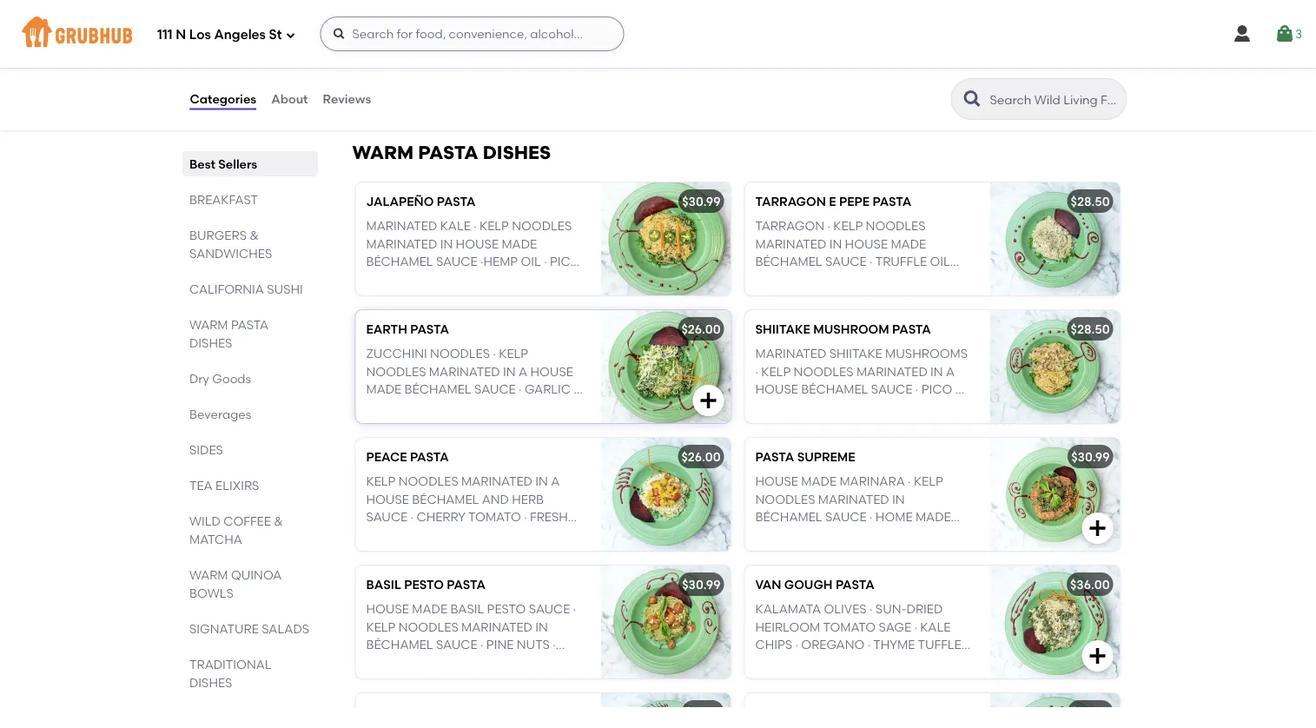 Task type: vqa. For each thing, say whether or not it's contained in the screenshot.
the right PINE
yes



Task type: describe. For each thing, give the bounding box(es) containing it.
beverages tab
[[189, 405, 311, 423]]

fresh
[[530, 510, 568, 525]]

kelp noodles marinated in a house béchamel and herb sauce · cherry tomato · fresh herbs · brazil nut parmesan ˆ side salad
[[366, 474, 568, 560]]

0 vertical spatial dishes
[[483, 142, 551, 164]]

earth pasta
[[366, 322, 449, 337]]

0 horizontal spatial svg image
[[285, 30, 296, 40]]

noodles inside house made basil pesto sauce · kelp noodles marinated in béchamel sauce · pine nuts · cherry tomato · side salad organic, gluten free, & raw
[[399, 620, 458, 635]]

macadamia
[[366, 30, 443, 44]]

earth pasta image
[[601, 310, 731, 423]]

0 vertical spatial warm pasta dishes
[[352, 142, 551, 164]]

n
[[176, 27, 186, 43]]

warm quinoa bowls
[[189, 567, 281, 600]]

herbs
[[366, 527, 405, 542]]

1 horizontal spatial svg image
[[698, 390, 719, 411]]

california sushi
[[189, 281, 303, 296]]

traditional dishes
[[189, 657, 271, 690]]

111
[[157, 27, 173, 43]]

shiitake
[[755, 322, 810, 337]]

sushi
[[266, 281, 303, 296]]

in inside house made basil pesto sauce · kelp noodles marinated in béchamel sauce · pine nuts · cherry tomato · side salad organic, gluten free, & raw
[[535, 620, 548, 635]]

svg image inside 3 button
[[1274, 23, 1295, 44]]

1 vertical spatial sauce
[[529, 602, 570, 617]]

tomato inside kelp noodles marinated in a house béchamel and herb sauce · cherry tomato · fresh herbs · brazil nut parmesan ˆ side salad
[[468, 510, 521, 525]]

$30.99 for pasta supreme
[[1071, 450, 1110, 465]]

pine inside kalamata olives · sun-dried heirloom tomato sage · kale chips · oregano · thyme tuffle oil · pine nuts
[[785, 655, 812, 670]]

warm for warm quinoa bowls tab
[[189, 567, 228, 582]]

avo roll
[[366, 5, 427, 20]]

$26.00 for peace pasta
[[681, 450, 721, 465]]

coffee
[[223, 513, 271, 528]]

about
[[271, 92, 308, 106]]

pasta inside tab
[[231, 317, 268, 332]]

tuffle
[[918, 637, 961, 652]]

salad inside kelp noodles marinated in a house béchamel and herb sauce · cherry tomato · fresh herbs · brazil nut parmesan ˆ side salad
[[396, 545, 436, 560]]

jalapeño pasta image
[[601, 183, 731, 296]]

parmesan
[[488, 527, 554, 542]]

breakfast tab
[[189, 190, 311, 209]]

burgers & sandwiches
[[189, 228, 272, 261]]

tarragon e pepe pasta image
[[990, 183, 1120, 296]]

basil pesto pasta image
[[601, 566, 731, 679]]

tea elixirs
[[189, 478, 259, 493]]

Search Wild Living Foods search field
[[988, 91, 1121, 108]]

a
[[551, 474, 560, 489]]

quinoa
[[231, 567, 281, 582]]

wild coffee & matcha tab
[[189, 512, 311, 548]]

cucumber
[[438, 47, 509, 62]]

béchamel inside kelp noodles marinated in a house béchamel and herb sauce · cherry tomato · fresh herbs · brazil nut parmesan ˆ side salad
[[412, 492, 479, 507]]

angeles
[[214, 27, 266, 43]]

sides
[[189, 442, 223, 457]]

made
[[412, 602, 447, 617]]

pesto inside house made basil pesto sauce · kelp noodles marinated in béchamel sauce · pine nuts · cherry tomato · side salad organic, gluten free, & raw
[[487, 602, 526, 617]]

111 n los angeles st
[[157, 27, 282, 43]]

best sellers
[[189, 156, 257, 171]]

olives
[[824, 602, 867, 617]]

macadamia cauliflower rice · avocado · cucumber
[[366, 30, 571, 62]]

kale
[[920, 620, 951, 635]]

pepe
[[839, 194, 870, 209]]

and
[[482, 492, 509, 507]]

pasta right mushroom
[[892, 322, 931, 337]]

cherry inside house made basil pesto sauce · kelp noodles marinated in béchamel sauce · pine nuts · cherry tomato · side salad organic, gluten free, & raw
[[366, 655, 415, 670]]

warm pasta dishes inside tab
[[189, 317, 268, 350]]

0 horizontal spatial pesto
[[404, 578, 444, 592]]

svg image up curry pasta image
[[1087, 646, 1108, 667]]

$28.50 for tarragon e pepe pasta
[[1071, 194, 1110, 209]]

sun-
[[876, 602, 907, 617]]

& inside burgers & sandwiches
[[249, 228, 258, 242]]

avocado
[[366, 47, 429, 62]]

basil pesto pasta
[[366, 578, 486, 592]]

dry goods tab
[[189, 369, 311, 387]]

oregano
[[801, 637, 865, 652]]

kalamata olives · sun-dried heirloom tomato sage · kale chips · oregano · thyme tuffle oil · pine nuts
[[755, 602, 961, 670]]

sandwiches
[[189, 246, 272, 261]]

tomato inside kalamata olives · sun-dried heirloom tomato sage · kale chips · oregano · thyme tuffle oil · pine nuts
[[823, 620, 876, 635]]

wild coffee & matcha
[[189, 513, 283, 546]]

pasta right pepe
[[873, 194, 912, 209]]

nuts inside kalamata olives · sun-dried heirloom tomato sage · kale chips · oregano · thyme tuffle oil · pine nuts
[[815, 655, 848, 670]]

breakfast
[[189, 192, 258, 207]]

about button
[[270, 68, 309, 130]]

& inside house made basil pesto sauce · kelp noodles marinated in béchamel sauce · pine nuts · cherry tomato · side salad organic, gluten free, & raw
[[495, 673, 504, 687]]

house inside kelp noodles marinated in a house béchamel and herb sauce · cherry tomato · fresh herbs · brazil nut parmesan ˆ side salad
[[366, 492, 409, 507]]

los
[[189, 27, 211, 43]]

categories
[[190, 92, 256, 106]]

cherry inside kelp noodles marinated in a house béchamel and herb sauce · cherry tomato · fresh herbs · brazil nut parmesan ˆ side salad
[[417, 510, 466, 525]]

0 vertical spatial warm
[[352, 142, 414, 164]]

pasta right peace
[[410, 450, 449, 465]]

peace pasta
[[366, 450, 449, 465]]

$28.50 for shiitake mushroom pasta
[[1071, 322, 1110, 337]]

svg image left 3 button
[[1232, 23, 1253, 44]]

wild
[[189, 513, 220, 528]]

kalamata
[[755, 602, 821, 617]]

ˆ
[[557, 527, 563, 542]]

bowls
[[189, 586, 233, 600]]

categories button
[[189, 68, 257, 130]]

reviews
[[323, 92, 371, 106]]

dried
[[907, 602, 943, 617]]

pasta left supreme
[[755, 450, 794, 465]]

tea
[[189, 478, 212, 493]]

dishes inside 'traditional dishes'
[[189, 675, 232, 690]]

marinated inside kelp noodles marinated in a house béchamel and herb sauce · cherry tomato · fresh herbs · brazil nut parmesan ˆ side salad
[[461, 474, 532, 489]]

oil
[[755, 655, 776, 670]]

thyme
[[873, 637, 915, 652]]

tarragon
[[755, 194, 826, 209]]

van gough pasta
[[755, 578, 875, 592]]

brazil
[[414, 527, 456, 542]]

$30.99 for jalapeño pasta
[[682, 194, 721, 209]]

jalapeño
[[366, 194, 434, 209]]

jalapeño pasta
[[366, 194, 476, 209]]

3 button
[[1274, 18, 1302, 50]]

nut
[[459, 527, 485, 542]]

primavera pasta image
[[601, 694, 731, 708]]

st
[[269, 27, 282, 43]]

in inside kelp noodles marinated in a house béchamel and herb sauce · cherry tomato · fresh herbs · brazil nut parmesan ˆ side salad
[[535, 474, 548, 489]]



Task type: locate. For each thing, give the bounding box(es) containing it.
2 house from the top
[[366, 602, 409, 617]]

1 horizontal spatial salad
[[509, 655, 550, 670]]

curry pasta image
[[990, 694, 1120, 708]]

gough
[[784, 578, 833, 592]]

goods
[[212, 371, 251, 386]]

noodles
[[399, 474, 458, 489], [399, 620, 458, 635]]

1 horizontal spatial &
[[273, 513, 283, 528]]

marinated up and
[[461, 474, 532, 489]]

1 vertical spatial cherry
[[366, 655, 415, 670]]

nuts down oregano
[[815, 655, 848, 670]]

1 house from the top
[[366, 492, 409, 507]]

noodles inside kelp noodles marinated in a house béchamel and herb sauce · cherry tomato · fresh herbs · brazil nut parmesan ˆ side salad
[[399, 474, 458, 489]]

shiitake mushroom pasta image
[[990, 310, 1120, 423]]

dishes
[[483, 142, 551, 164], [189, 335, 232, 350], [189, 675, 232, 690]]

0 horizontal spatial warm pasta dishes
[[189, 317, 268, 350]]

0 horizontal spatial basil
[[366, 578, 401, 592]]

1 vertical spatial tomato
[[823, 620, 876, 635]]

1 marinated from the top
[[461, 474, 532, 489]]

california
[[189, 281, 264, 296]]

matcha
[[189, 532, 242, 546]]

1 horizontal spatial sauce
[[436, 637, 478, 652]]

sauce
[[366, 510, 408, 525], [529, 602, 570, 617], [436, 637, 478, 652]]

salad inside house made basil pesto sauce · kelp noodles marinated in béchamel sauce · pine nuts · cherry tomato · side salad organic, gluten free, & raw
[[509, 655, 550, 670]]

béchamel
[[412, 492, 479, 507], [366, 637, 433, 652]]

2 horizontal spatial &
[[495, 673, 504, 687]]

signature salads tab
[[189, 619, 311, 638]]

warm down california
[[189, 317, 228, 332]]

cherry
[[417, 510, 466, 525], [366, 655, 415, 670]]

0 horizontal spatial nuts
[[517, 637, 550, 652]]

signature
[[189, 621, 258, 636]]

signature salads
[[189, 621, 309, 636]]

0 vertical spatial marinated
[[461, 474, 532, 489]]

search icon image
[[962, 89, 983, 109]]

dry goods
[[189, 371, 251, 386]]

kelp inside kelp noodles marinated in a house béchamel and herb sauce · cherry tomato · fresh herbs · brazil nut parmesan ˆ side salad
[[366, 474, 396, 489]]

0 vertical spatial house
[[366, 492, 409, 507]]

Search for food, convenience, alcohol... search field
[[320, 17, 624, 51]]

dry
[[189, 371, 209, 386]]

0 vertical spatial nuts
[[517, 637, 550, 652]]

1 horizontal spatial pesto
[[487, 602, 526, 617]]

pine up raw in the bottom left of the page
[[486, 637, 514, 652]]

supreme
[[797, 450, 855, 465]]

kelp up organic,
[[366, 620, 396, 635]]

kelp
[[366, 474, 396, 489], [366, 620, 396, 635]]

raw
[[507, 673, 532, 687]]

nuts up raw in the bottom left of the page
[[517, 637, 550, 652]]

0 vertical spatial &
[[249, 228, 258, 242]]

1 $26.00 from the top
[[681, 322, 721, 337]]

0 horizontal spatial salad
[[396, 545, 436, 560]]

peace
[[366, 450, 407, 465]]

salad
[[396, 545, 436, 560], [509, 655, 550, 670]]

0 vertical spatial side
[[366, 545, 393, 560]]

1 vertical spatial pesto
[[487, 602, 526, 617]]

1 horizontal spatial nuts
[[815, 655, 848, 670]]

rice
[[537, 30, 565, 44]]

pine inside house made basil pesto sauce · kelp noodles marinated in béchamel sauce · pine nuts · cherry tomato · side salad organic, gluten free, & raw
[[486, 637, 514, 652]]

avo
[[366, 5, 392, 20]]

tomato up the gluten
[[418, 655, 471, 670]]

pine
[[486, 637, 514, 652], [785, 655, 812, 670]]

side inside house made basil pesto sauce · kelp noodles marinated in béchamel sauce · pine nuts · cherry tomato · side salad organic, gluten free, & raw
[[480, 655, 506, 670]]

0 vertical spatial $26.00
[[681, 322, 721, 337]]

roll
[[395, 5, 427, 20]]

basil right the made on the left
[[450, 602, 484, 617]]

0 horizontal spatial side
[[366, 545, 393, 560]]

california sushi tab
[[189, 280, 311, 298]]

2 in from the top
[[535, 620, 548, 635]]

pasta right jalapeño
[[437, 194, 476, 209]]

warm quinoa bowls tab
[[189, 566, 311, 602]]

side inside kelp noodles marinated in a house béchamel and herb sauce · cherry tomato · fresh herbs · brazil nut parmesan ˆ side salad
[[366, 545, 393, 560]]

in
[[535, 474, 548, 489], [535, 620, 548, 635]]

sellers
[[218, 156, 257, 171]]

1 vertical spatial $30.99
[[1071, 450, 1110, 465]]

side up free,
[[480, 655, 506, 670]]

0 vertical spatial $30.99
[[682, 194, 721, 209]]

svg image
[[1274, 23, 1295, 44], [285, 30, 296, 40], [698, 390, 719, 411]]

2 horizontal spatial sauce
[[529, 602, 570, 617]]

pesto
[[404, 578, 444, 592], [487, 602, 526, 617]]

house inside house made basil pesto sauce · kelp noodles marinated in béchamel sauce · pine nuts · cherry tomato · side salad organic, gluten free, & raw
[[366, 602, 409, 617]]

pasta up "jalapeño pasta"
[[418, 142, 478, 164]]

1 vertical spatial warm pasta dishes
[[189, 317, 268, 350]]

&
[[249, 228, 258, 242], [273, 513, 283, 528], [495, 673, 504, 687]]

2 noodles from the top
[[399, 620, 458, 635]]

noodles down the made on the left
[[399, 620, 458, 635]]

2 marinated from the top
[[461, 620, 532, 635]]

svg image
[[1232, 23, 1253, 44], [332, 27, 346, 41], [1087, 518, 1108, 539], [1087, 646, 1108, 667]]

side down herbs
[[366, 545, 393, 560]]

2 vertical spatial tomato
[[418, 655, 471, 670]]

0 vertical spatial in
[[535, 474, 548, 489]]

sauce inside kelp noodles marinated in a house béchamel and herb sauce · cherry tomato · fresh herbs · brazil nut parmesan ˆ side salad
[[366, 510, 408, 525]]

warm pasta dishes tab
[[189, 315, 311, 352]]

2 vertical spatial &
[[495, 673, 504, 687]]

peace pasta image
[[601, 438, 731, 551]]

chips
[[755, 637, 792, 652]]

1 vertical spatial kelp
[[366, 620, 396, 635]]

$26.00 for earth pasta
[[681, 322, 721, 337]]

& up sandwiches
[[249, 228, 258, 242]]

pasta right earth
[[410, 322, 449, 337]]

tomato
[[468, 510, 521, 525], [823, 620, 876, 635], [418, 655, 471, 670]]

1 vertical spatial &
[[273, 513, 283, 528]]

sauce down the ˆ
[[529, 602, 570, 617]]

warm pasta dishes down california
[[189, 317, 268, 350]]

0 vertical spatial pesto
[[404, 578, 444, 592]]

side
[[366, 545, 393, 560], [480, 655, 506, 670]]

sauce up herbs
[[366, 510, 408, 525]]

1 in from the top
[[535, 474, 548, 489]]

warm up bowls
[[189, 567, 228, 582]]

salad down brazil
[[396, 545, 436, 560]]

pesto up the made on the left
[[404, 578, 444, 592]]

0 horizontal spatial pine
[[486, 637, 514, 652]]

cauliflower
[[446, 30, 534, 44]]

burgers & sandwiches tab
[[189, 226, 311, 262]]

1 vertical spatial marinated
[[461, 620, 532, 635]]

2 horizontal spatial svg image
[[1274, 23, 1295, 44]]

1 vertical spatial basil
[[450, 602, 484, 617]]

1 horizontal spatial cherry
[[417, 510, 466, 525]]

béchamel inside house made basil pesto sauce · kelp noodles marinated in béchamel sauce · pine nuts · cherry tomato · side salad organic, gluten free, & raw
[[366, 637, 433, 652]]

organic,
[[366, 673, 418, 687]]

earth
[[366, 322, 407, 337]]

pesto up raw in the bottom left of the page
[[487, 602, 526, 617]]

& right 'coffee'
[[273, 513, 283, 528]]

1 vertical spatial noodles
[[399, 620, 458, 635]]

herb
[[512, 492, 544, 507]]

nuts
[[517, 637, 550, 652], [815, 655, 848, 670]]

0 vertical spatial $28.50
[[1071, 194, 1110, 209]]

warm inside warm pasta dishes
[[189, 317, 228, 332]]

2 $28.50 from the top
[[1071, 322, 1110, 337]]

1 vertical spatial dishes
[[189, 335, 232, 350]]

gluten
[[420, 673, 460, 687]]

traditional
[[189, 657, 271, 672]]

kelp inside house made basil pesto sauce · kelp noodles marinated in béchamel sauce · pine nuts · cherry tomato · side salad organic, gluten free, & raw
[[366, 620, 396, 635]]

house left the made on the left
[[366, 602, 409, 617]]

warm pasta dishes up "jalapeño pasta"
[[352, 142, 551, 164]]

béchamel up brazil
[[412, 492, 479, 507]]

béchamel up organic,
[[366, 637, 433, 652]]

burgers
[[189, 228, 246, 242]]

cherry up organic,
[[366, 655, 415, 670]]

1 horizontal spatial pine
[[785, 655, 812, 670]]

1 horizontal spatial basil
[[450, 602, 484, 617]]

0 vertical spatial basil
[[366, 578, 401, 592]]

1 vertical spatial in
[[535, 620, 548, 635]]

traditional dishes tab
[[189, 655, 311, 692]]

e
[[829, 194, 836, 209]]

nuts inside house made basil pesto sauce · kelp noodles marinated in béchamel sauce · pine nuts · cherry tomato · side salad organic, gluten free, & raw
[[517, 637, 550, 652]]

cherry up brazil
[[417, 510, 466, 525]]

0 vertical spatial cherry
[[417, 510, 466, 525]]

1 kelp from the top
[[366, 474, 396, 489]]

1 vertical spatial pine
[[785, 655, 812, 670]]

$36.00
[[1070, 578, 1110, 592]]

reviews button
[[322, 68, 372, 130]]

house made basil pesto sauce · kelp noodles marinated in béchamel sauce · pine nuts · cherry tomato · side salad organic, gluten free, & raw
[[366, 602, 576, 687]]

basil down herbs
[[366, 578, 401, 592]]

best sellers tab
[[189, 155, 311, 173]]

·
[[568, 30, 571, 44], [432, 47, 435, 62], [411, 510, 414, 525], [524, 510, 527, 525], [408, 527, 411, 542], [573, 602, 576, 617], [870, 602, 873, 617], [914, 620, 917, 635], [480, 637, 483, 652], [553, 637, 556, 652], [795, 637, 798, 652], [868, 637, 871, 652], [474, 655, 477, 670], [779, 655, 782, 670]]

1 vertical spatial salad
[[509, 655, 550, 670]]

$30.99
[[682, 194, 721, 209], [1071, 450, 1110, 465], [682, 578, 721, 592]]

0 vertical spatial salad
[[396, 545, 436, 560]]

& inside "wild coffee & matcha"
[[273, 513, 283, 528]]

warm
[[352, 142, 414, 164], [189, 317, 228, 332], [189, 567, 228, 582]]

tomato down olives
[[823, 620, 876, 635]]

0 vertical spatial béchamel
[[412, 492, 479, 507]]

1 vertical spatial $28.50
[[1071, 322, 1110, 337]]

marinated inside house made basil pesto sauce · kelp noodles marinated in béchamel sauce · pine nuts · cherry tomato · side salad organic, gluten free, & raw
[[461, 620, 532, 635]]

warm inside warm quinoa bowls
[[189, 567, 228, 582]]

pasta
[[418, 142, 478, 164], [437, 194, 476, 209], [873, 194, 912, 209], [231, 317, 268, 332], [410, 322, 449, 337], [892, 322, 931, 337], [410, 450, 449, 465], [755, 450, 794, 465], [447, 578, 486, 592], [836, 578, 875, 592]]

2 vertical spatial warm
[[189, 567, 228, 582]]

0 vertical spatial pine
[[486, 637, 514, 652]]

1 horizontal spatial side
[[480, 655, 506, 670]]

2 $26.00 from the top
[[681, 450, 721, 465]]

2 vertical spatial $30.99
[[682, 578, 721, 592]]

noodles down peace pasta
[[399, 474, 458, 489]]

pasta supreme image
[[990, 438, 1120, 551]]

best
[[189, 156, 215, 171]]

1 vertical spatial house
[[366, 602, 409, 617]]

salads
[[261, 621, 309, 636]]

main navigation navigation
[[0, 0, 1316, 68]]

warm up jalapeño
[[352, 142, 414, 164]]

pasta supreme
[[755, 450, 855, 465]]

tomato inside house made basil pesto sauce · kelp noodles marinated in béchamel sauce · pine nuts · cherry tomato · side salad organic, gluten free, & raw
[[418, 655, 471, 670]]

1 vertical spatial side
[[480, 655, 506, 670]]

sauce up the gluten
[[436, 637, 478, 652]]

kelp down peace
[[366, 474, 396, 489]]

$28.50
[[1071, 194, 1110, 209], [1071, 322, 1110, 337]]

0 horizontal spatial cherry
[[366, 655, 415, 670]]

elixirs
[[215, 478, 259, 493]]

house up herbs
[[366, 492, 409, 507]]

1 noodles from the top
[[399, 474, 458, 489]]

pasta up olives
[[836, 578, 875, 592]]

svg image right st
[[332, 27, 346, 41]]

$30.99 for basil pesto pasta
[[682, 578, 721, 592]]

dishes inside warm pasta dishes
[[189, 335, 232, 350]]

mushroom
[[813, 322, 889, 337]]

1 vertical spatial béchamel
[[366, 637, 433, 652]]

van
[[755, 578, 781, 592]]

& left raw in the bottom left of the page
[[495, 673, 504, 687]]

svg image up "$36.00"
[[1087, 518, 1108, 539]]

0 horizontal spatial &
[[249, 228, 258, 242]]

sage
[[879, 620, 911, 635]]

1 vertical spatial warm
[[189, 317, 228, 332]]

van gough pasta image
[[990, 566, 1120, 679]]

heirloom
[[755, 620, 820, 635]]

pasta up the made on the left
[[447, 578, 486, 592]]

basil inside house made basil pesto sauce · kelp noodles marinated in béchamel sauce · pine nuts · cherry tomato · side salad organic, gluten free, & raw
[[450, 602, 484, 617]]

0 horizontal spatial sauce
[[366, 510, 408, 525]]

marinated up free,
[[461, 620, 532, 635]]

0 vertical spatial noodles
[[399, 474, 458, 489]]

free,
[[463, 673, 492, 687]]

salad up raw in the bottom left of the page
[[509, 655, 550, 670]]

1 vertical spatial $26.00
[[681, 450, 721, 465]]

0 vertical spatial kelp
[[366, 474, 396, 489]]

2 kelp from the top
[[366, 620, 396, 635]]

1 horizontal spatial warm pasta dishes
[[352, 142, 551, 164]]

sides tab
[[189, 440, 311, 459]]

0 vertical spatial tomato
[[468, 510, 521, 525]]

beverages
[[189, 407, 251, 421]]

$26.00
[[681, 322, 721, 337], [681, 450, 721, 465]]

tea elixirs tab
[[189, 476, 311, 494]]

3
[[1295, 26, 1302, 41]]

tarragon e pepe pasta
[[755, 194, 912, 209]]

2 vertical spatial dishes
[[189, 675, 232, 690]]

pine down chips
[[785, 655, 812, 670]]

0 vertical spatial sauce
[[366, 510, 408, 525]]

warm for warm pasta dishes tab
[[189, 317, 228, 332]]

shiitake mushroom pasta
[[755, 322, 931, 337]]

1 vertical spatial nuts
[[815, 655, 848, 670]]

marinated
[[461, 474, 532, 489], [461, 620, 532, 635]]

tomato down and
[[468, 510, 521, 525]]

pasta down california sushi tab
[[231, 317, 268, 332]]

1 $28.50 from the top
[[1071, 194, 1110, 209]]

2 vertical spatial sauce
[[436, 637, 478, 652]]

avo roll image
[[601, 0, 731, 106]]



